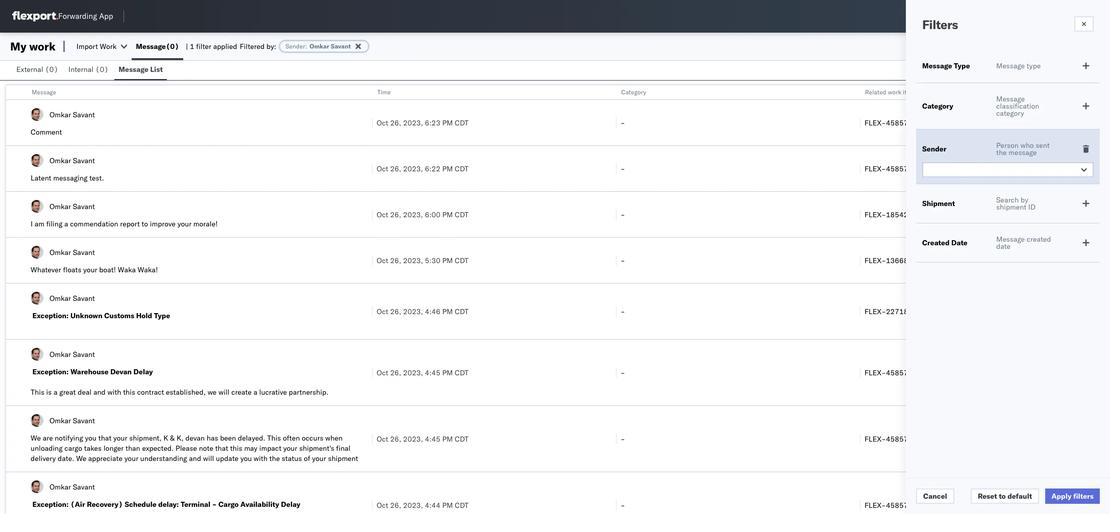 Task type: describe. For each thing, give the bounding box(es) containing it.
omkar for i
[[50, 202, 71, 211]]

date.
[[58, 454, 74, 464]]

has
[[207, 434, 218, 443]]

1 horizontal spatial a
[[64, 220, 68, 229]]

longer
[[104, 444, 124, 453]]

work for my
[[29, 39, 56, 54]]

morale!
[[193, 220, 218, 229]]

1 4:45 from the top
[[425, 368, 441, 378]]

message for message list
[[119, 65, 149, 74]]

appreciate
[[88, 454, 123, 464]]

2023, for exception:
[[403, 307, 423, 316]]

oct 26, 2023, 4:46 pm cdt
[[377, 307, 469, 316]]

0 horizontal spatial and
[[93, 388, 106, 397]]

flex- for comment
[[865, 118, 886, 127]]

your down often
[[283, 444, 297, 453]]

shipment,
[[129, 434, 162, 443]]

sender for sender
[[923, 145, 947, 154]]

Search Shipments (/) text field
[[915, 9, 1014, 24]]

savant for whatever
[[73, 248, 95, 257]]

message list button
[[115, 60, 167, 80]]

whatever
[[31, 266, 61, 275]]

internal (0)
[[68, 65, 109, 74]]

oct 26, 2023, 6:00 pm cdt
[[377, 210, 469, 219]]

savant for we
[[73, 416, 95, 426]]

8 omkar savant from the top
[[50, 483, 95, 492]]

reset to default
[[978, 492, 1033, 501]]

message for message type
[[923, 61, 953, 70]]

external (0)
[[16, 65, 58, 74]]

26, for comment
[[390, 118, 401, 127]]

savant for comment
[[73, 110, 95, 119]]

message classification category
[[997, 94, 1040, 118]]

cdt for i
[[455, 210, 469, 219]]

:
[[305, 42, 307, 50]]

notifying
[[55, 434, 83, 443]]

warehouse
[[70, 368, 109, 377]]

6 flex- from the top
[[865, 368, 886, 378]]

classification
[[997, 102, 1040, 111]]

the inside person who sent the message
[[997, 148, 1007, 157]]

flex- 458574 for comment
[[865, 118, 913, 127]]

1854269
[[886, 210, 917, 219]]

apply
[[1052, 492, 1072, 501]]

6 oct from the top
[[377, 368, 389, 378]]

person
[[997, 141, 1019, 150]]

2 horizontal spatial a
[[254, 388, 257, 397]]

soon
[[40, 465, 56, 474]]

26, for we
[[390, 435, 401, 444]]

created
[[1027, 235, 1052, 244]]

0 vertical spatial will
[[219, 388, 230, 397]]

message (0)
[[136, 42, 179, 51]]

shipment inside search by shipment id
[[997, 203, 1027, 212]]

commendation
[[70, 220, 118, 229]]

- for latent
[[621, 164, 625, 173]]

omkar for whatever
[[50, 248, 71, 257]]

8 flex- from the top
[[865, 501, 886, 510]]

internal
[[68, 65, 93, 74]]

2 oct 26, 2023, 4:45 pm cdt from the top
[[377, 435, 469, 444]]

1 vertical spatial category
[[923, 102, 954, 111]]

expected.
[[142, 444, 174, 453]]

6 pm from the top
[[442, 368, 453, 378]]

reset
[[978, 492, 998, 501]]

&
[[170, 434, 175, 443]]

boat!
[[99, 266, 116, 275]]

recovery)
[[87, 500, 123, 510]]

latent messaging test.
[[31, 174, 104, 183]]

status
[[282, 454, 302, 464]]

devan
[[110, 368, 132, 377]]

are
[[43, 434, 53, 443]]

1366815
[[886, 256, 917, 265]]

delay:
[[158, 500, 179, 510]]

3 flex- 458574 from the top
[[865, 368, 913, 378]]

exception: (air recovery) schedule delay: terminal - cargo availability delay
[[32, 500, 301, 510]]

filing
[[46, 220, 62, 229]]

cdt for comment
[[455, 118, 469, 127]]

time
[[377, 88, 391, 96]]

category
[[997, 109, 1025, 118]]

flexport. image
[[12, 11, 58, 21]]

- for exception:
[[621, 307, 625, 316]]

date
[[997, 242, 1011, 251]]

exception: for exception: (air recovery) schedule delay: terminal - cargo availability delay
[[32, 500, 69, 510]]

been
[[220, 434, 236, 443]]

waka!
[[138, 266, 158, 275]]

oct for we
[[377, 435, 389, 444]]

cdt for exception:
[[455, 307, 469, 316]]

import work button
[[77, 42, 117, 51]]

6 2023, from the top
[[403, 368, 423, 378]]

your left boat!
[[83, 266, 97, 275]]

pm for comment
[[442, 118, 453, 127]]

resize handle column header for message
[[360, 85, 372, 515]]

omkar savant for whatever
[[50, 248, 95, 257]]

shipment's
[[299, 444, 334, 453]]

| 1 filter applied filtered by:
[[186, 42, 276, 51]]

by
[[1021, 196, 1029, 205]]

5 flex- 458574 from the top
[[865, 501, 913, 510]]

final
[[336, 444, 351, 453]]

flex- 458574 for we
[[865, 435, 913, 444]]

pm for i
[[442, 210, 453, 219]]

update
[[216, 454, 239, 464]]

0 vertical spatial delay
[[134, 368, 153, 377]]

2023, for comment
[[403, 118, 423, 127]]

devan
[[186, 434, 205, 443]]

message type
[[923, 61, 971, 70]]

message for message type
[[997, 61, 1025, 70]]

resize handle column header for related work item/shipment
[[1092, 85, 1105, 515]]

message for message classification category
[[997, 94, 1025, 104]]

when
[[325, 434, 343, 443]]

your down shipment's
[[312, 454, 326, 464]]

by:
[[267, 42, 276, 51]]

takes
[[84, 444, 102, 453]]

established,
[[166, 388, 206, 397]]

apply filters button
[[1046, 489, 1100, 505]]

flex- for whatever
[[865, 256, 886, 265]]

applied
[[213, 42, 237, 51]]

filters
[[1074, 492, 1094, 501]]

search
[[997, 196, 1019, 205]]

customs
[[104, 311, 134, 321]]

26, for i
[[390, 210, 401, 219]]

import work
[[77, 42, 117, 51]]

oct 26, 2023, 5:30 pm cdt
[[377, 256, 469, 265]]

cargo
[[219, 500, 239, 510]]

type
[[1027, 61, 1041, 70]]

delivery
[[31, 454, 56, 464]]

omkar for exception:
[[50, 294, 71, 303]]

sender for sender : omkar savant
[[286, 42, 305, 50]]

with inside we are notifying you that your shipment, k & k, devan has been delayed. this often occurs when unloading cargo takes longer than expected. please note that this may impact your shipment's final delivery date. we appreciate your understanding and will update you with the status of your shipment as soon as possible.
[[254, 454, 268, 464]]

filter
[[196, 42, 211, 51]]

omkar up warehouse
[[50, 350, 71, 359]]

1 horizontal spatial delay
[[281, 500, 301, 510]]

person who sent the message
[[997, 141, 1050, 157]]

your up 'longer'
[[113, 434, 127, 443]]

possible.
[[67, 465, 96, 474]]

pm for we
[[442, 435, 453, 444]]

message list
[[119, 65, 163, 74]]

waka
[[118, 266, 136, 275]]

id
[[1029, 203, 1036, 212]]

external (0) button
[[12, 60, 64, 80]]

8 pm from the top
[[442, 501, 453, 510]]

1 vertical spatial we
[[76, 454, 86, 464]]

1 vertical spatial type
[[154, 311, 170, 321]]

- for i
[[621, 210, 625, 219]]

latent
[[31, 174, 51, 183]]

than
[[126, 444, 140, 453]]

resize handle column header for category
[[848, 85, 860, 515]]

exception: for exception: unknown customs hold type
[[32, 311, 69, 321]]

458574 for latent
[[886, 164, 913, 173]]

1 vertical spatial you
[[240, 454, 252, 464]]

i
[[31, 220, 33, 229]]

0 vertical spatial you
[[85, 434, 97, 443]]

6 omkar savant from the top
[[50, 350, 95, 359]]

partnership.
[[289, 388, 329, 397]]



Task type: locate. For each thing, give the bounding box(es) containing it.
omkar for comment
[[50, 110, 71, 119]]

1 horizontal spatial and
[[189, 454, 201, 464]]

contract
[[137, 388, 164, 397]]

1 horizontal spatial (0)
[[95, 65, 109, 74]]

- for comment
[[621, 118, 625, 127]]

0 horizontal spatial as
[[31, 465, 38, 474]]

1 vertical spatial to
[[999, 492, 1006, 501]]

created date
[[923, 238, 968, 248]]

savant up unknown
[[73, 294, 95, 303]]

8 oct from the top
[[377, 501, 389, 510]]

apply filters
[[1052, 492, 1094, 501]]

message up "category"
[[997, 94, 1025, 104]]

a right create
[[254, 388, 257, 397]]

4 2023, from the top
[[403, 256, 423, 265]]

omkar savant up notifying
[[50, 416, 95, 426]]

oct for exception:
[[377, 307, 389, 316]]

0 vertical spatial to
[[142, 220, 148, 229]]

2023, for latent
[[403, 164, 423, 173]]

2 4:45 from the top
[[425, 435, 441, 444]]

you up takes
[[85, 434, 97, 443]]

with down devan
[[107, 388, 121, 397]]

we left are
[[31, 434, 41, 443]]

0 horizontal spatial we
[[31, 434, 41, 443]]

2 as from the left
[[57, 465, 65, 474]]

7 flex- from the top
[[865, 435, 886, 444]]

4 oct from the top
[[377, 256, 389, 265]]

3 flex- from the top
[[865, 210, 886, 219]]

0 vertical spatial with
[[107, 388, 121, 397]]

1 vertical spatial this
[[267, 434, 281, 443]]

delay up contract
[[134, 368, 153, 377]]

- for whatever
[[621, 256, 625, 265]]

shipment
[[997, 203, 1027, 212], [328, 454, 358, 464]]

omkar savant up messaging
[[50, 156, 95, 165]]

4 458574 from the top
[[886, 435, 913, 444]]

omkar savant up unknown
[[50, 294, 95, 303]]

you down the may
[[240, 454, 252, 464]]

pm
[[442, 118, 453, 127], [442, 164, 453, 173], [442, 210, 453, 219], [442, 256, 453, 265], [442, 307, 453, 316], [442, 368, 453, 378], [442, 435, 453, 444], [442, 501, 453, 510]]

a
[[64, 220, 68, 229], [54, 388, 57, 397], [254, 388, 257, 397]]

4 pm from the top
[[442, 256, 453, 265]]

1 vertical spatial that
[[215, 444, 228, 453]]

458574 for comment
[[886, 118, 913, 127]]

(0) left |
[[166, 42, 179, 51]]

whatever floats your boat! waka waka!
[[31, 266, 158, 275]]

2 pm from the top
[[442, 164, 453, 173]]

omkar savant up the floats
[[50, 248, 95, 257]]

and down please
[[189, 454, 201, 464]]

0 vertical spatial oct 26, 2023, 4:45 pm cdt
[[377, 368, 469, 378]]

cdt for whatever
[[455, 256, 469, 265]]

0 horizontal spatial category
[[621, 88, 646, 96]]

your
[[178, 220, 192, 229], [83, 266, 97, 275], [113, 434, 127, 443], [283, 444, 297, 453], [124, 454, 138, 464], [312, 454, 326, 464]]

3 omkar savant from the top
[[50, 202, 95, 211]]

flex- for we
[[865, 435, 886, 444]]

(0)
[[166, 42, 179, 51], [45, 65, 58, 74], [95, 65, 109, 74]]

1 vertical spatial will
[[203, 454, 214, 464]]

often
[[283, 434, 300, 443]]

default
[[1008, 492, 1033, 501]]

forwarding app link
[[12, 11, 113, 21]]

1 26, from the top
[[390, 118, 401, 127]]

pm for whatever
[[442, 256, 453, 265]]

0 horizontal spatial sender
[[286, 42, 305, 50]]

omkar savant for exception:
[[50, 294, 95, 303]]

oct for latent
[[377, 164, 389, 173]]

1 horizontal spatial with
[[254, 454, 268, 464]]

2 26, from the top
[[390, 164, 401, 173]]

is
[[46, 388, 52, 397]]

date
[[952, 238, 968, 248]]

2023, for i
[[403, 210, 423, 219]]

external
[[16, 65, 43, 74]]

0 horizontal spatial to
[[142, 220, 148, 229]]

pm for exception:
[[442, 307, 453, 316]]

resize handle column header for time
[[604, 85, 616, 515]]

2023, for whatever
[[403, 256, 423, 265]]

1 vertical spatial this
[[230, 444, 242, 453]]

exception: left unknown
[[32, 311, 69, 321]]

0 horizontal spatial that
[[98, 434, 112, 443]]

1 vertical spatial sender
[[923, 145, 947, 154]]

0 horizontal spatial this
[[123, 388, 135, 397]]

0 vertical spatial we
[[31, 434, 41, 443]]

a right is
[[54, 388, 57, 397]]

savant up commendation
[[73, 202, 95, 211]]

4:46
[[425, 307, 441, 316]]

message for message
[[32, 88, 56, 96]]

savant
[[331, 42, 351, 50], [73, 110, 95, 119], [73, 156, 95, 165], [73, 202, 95, 211], [73, 248, 95, 257], [73, 294, 95, 303], [73, 350, 95, 359], [73, 416, 95, 426], [73, 483, 95, 492]]

will inside we are notifying you that your shipment, k & k, devan has been delayed. this often occurs when unloading cargo takes longer than expected. please note that this may impact your shipment's final delivery date. we appreciate your understanding and will update you with the status of your shipment as soon as possible.
[[203, 454, 214, 464]]

with down impact
[[254, 454, 268, 464]]

2 458574 from the top
[[886, 164, 913, 173]]

0 horizontal spatial work
[[29, 39, 56, 54]]

omkar up filing at top
[[50, 202, 71, 211]]

0 vertical spatial and
[[93, 388, 106, 397]]

5 cdt from the top
[[455, 307, 469, 316]]

of
[[304, 454, 310, 464]]

omkar savant for we
[[50, 416, 95, 426]]

oct for whatever
[[377, 256, 389, 265]]

7 2023, from the top
[[403, 435, 423, 444]]

oct 26, 2023, 6:23 pm cdt
[[377, 118, 469, 127]]

6:22
[[425, 164, 441, 173]]

(0) right internal on the top of page
[[95, 65, 109, 74]]

omkar up latent messaging test.
[[50, 156, 71, 165]]

oct for comment
[[377, 118, 389, 127]]

1 exception: from the top
[[32, 311, 69, 321]]

cdt
[[455, 118, 469, 127], [455, 164, 469, 173], [455, 210, 469, 219], [455, 256, 469, 265], [455, 307, 469, 316], [455, 368, 469, 378], [455, 435, 469, 444], [455, 501, 469, 510]]

1 horizontal spatial sender
[[923, 145, 947, 154]]

5 flex- from the top
[[865, 307, 886, 316]]

6 26, from the top
[[390, 368, 401, 378]]

5 pm from the top
[[442, 307, 453, 316]]

omkar savant up filing at top
[[50, 202, 95, 211]]

flex- 458574 for latent
[[865, 164, 913, 173]]

as down date.
[[57, 465, 65, 474]]

messaging
[[53, 174, 88, 183]]

(0) for message (0)
[[166, 42, 179, 51]]

savant down internal (0) button
[[73, 110, 95, 119]]

omkar for we
[[50, 416, 71, 426]]

this left contract
[[123, 388, 135, 397]]

and
[[93, 388, 106, 397], [189, 454, 201, 464]]

1 horizontal spatial will
[[219, 388, 230, 397]]

omkar down the floats
[[50, 294, 71, 303]]

note
[[199, 444, 213, 453]]

exception: unknown customs hold type
[[32, 311, 170, 321]]

1 vertical spatial and
[[189, 454, 201, 464]]

forwarding app
[[58, 11, 113, 21]]

omkar up notifying
[[50, 416, 71, 426]]

oct 26, 2023, 6:22 pm cdt
[[377, 164, 469, 173]]

omkar right :
[[310, 42, 329, 50]]

cdt for latent
[[455, 164, 469, 173]]

omkar savant
[[50, 110, 95, 119], [50, 156, 95, 165], [50, 202, 95, 211], [50, 248, 95, 257], [50, 294, 95, 303], [50, 350, 95, 359], [50, 416, 95, 426], [50, 483, 95, 492]]

5 omkar savant from the top
[[50, 294, 95, 303]]

great
[[59, 388, 76, 397]]

0 horizontal spatial delay
[[134, 368, 153, 377]]

1 horizontal spatial this
[[230, 444, 242, 453]]

0 vertical spatial type
[[954, 61, 971, 70]]

flex- 458574
[[865, 118, 913, 127], [865, 164, 913, 173], [865, 368, 913, 378], [865, 435, 913, 444], [865, 501, 913, 510]]

savant right :
[[331, 42, 351, 50]]

3 exception: from the top
[[32, 500, 69, 510]]

the
[[997, 148, 1007, 157], [270, 454, 280, 464]]

1 resize handle column header from the left
[[360, 85, 372, 515]]

1 flex- 458574 from the top
[[865, 118, 913, 127]]

4 omkar savant from the top
[[50, 248, 95, 257]]

2 horizontal spatial (0)
[[166, 42, 179, 51]]

1 flex- from the top
[[865, 118, 886, 127]]

this left is
[[31, 388, 44, 397]]

4 flex- from the top
[[865, 256, 886, 265]]

pm for latent
[[442, 164, 453, 173]]

5 458574 from the top
[[886, 501, 913, 510]]

savant for latent
[[73, 156, 95, 165]]

schedule
[[125, 500, 157, 510]]

(0) for internal (0)
[[95, 65, 109, 74]]

2 vertical spatial exception:
[[32, 500, 69, 510]]

4:45
[[425, 368, 441, 378], [425, 435, 441, 444]]

1 omkar savant from the top
[[50, 110, 95, 119]]

type
[[954, 61, 971, 70], [154, 311, 170, 321]]

flex- for latent
[[865, 164, 886, 173]]

omkar
[[310, 42, 329, 50], [50, 110, 71, 119], [50, 156, 71, 165], [50, 202, 71, 211], [50, 248, 71, 257], [50, 294, 71, 303], [50, 350, 71, 359], [50, 416, 71, 426], [50, 483, 71, 492]]

1 vertical spatial the
[[270, 454, 280, 464]]

0 vertical spatial the
[[997, 148, 1007, 157]]

(0) right external
[[45, 65, 58, 74]]

2 omkar savant from the top
[[50, 156, 95, 165]]

this inside we are notifying you that your shipment, k & k, devan has been delayed. this often occurs when unloading cargo takes longer than expected. please note that this may impact your shipment's final delivery date. we appreciate your understanding and will update you with the status of your shipment as soon as possible.
[[230, 444, 242, 453]]

omkar savant up warehouse
[[50, 350, 95, 359]]

2 resize handle column header from the left
[[604, 85, 616, 515]]

work right related
[[888, 88, 902, 96]]

a right filing at top
[[64, 220, 68, 229]]

1 horizontal spatial you
[[240, 454, 252, 464]]

1 horizontal spatial we
[[76, 454, 86, 464]]

flex- 2271801
[[865, 307, 917, 316]]

3 26, from the top
[[390, 210, 401, 219]]

the down impact
[[270, 454, 280, 464]]

who
[[1021, 141, 1034, 150]]

0 vertical spatial shipment
[[997, 203, 1027, 212]]

will
[[219, 388, 230, 397], [203, 454, 214, 464]]

that up update
[[215, 444, 228, 453]]

omkar for latent
[[50, 156, 71, 165]]

unloading
[[31, 444, 63, 453]]

0 horizontal spatial you
[[85, 434, 97, 443]]

7 pm from the top
[[442, 435, 453, 444]]

this down been
[[230, 444, 242, 453]]

1 as from the left
[[31, 465, 38, 474]]

0 horizontal spatial will
[[203, 454, 214, 464]]

exception: for exception: warehouse devan delay
[[32, 368, 69, 377]]

2 2023, from the top
[[403, 164, 423, 173]]

5 oct from the top
[[377, 307, 389, 316]]

oct for i
[[377, 210, 389, 219]]

your down than
[[124, 454, 138, 464]]

1 pm from the top
[[442, 118, 453, 127]]

5 2023, from the top
[[403, 307, 423, 316]]

omkar savant for latent
[[50, 156, 95, 165]]

savant up warehouse
[[73, 350, 95, 359]]

26, for exception:
[[390, 307, 401, 316]]

cancel
[[924, 492, 948, 501]]

type right hold
[[154, 311, 170, 321]]

0 vertical spatial this
[[123, 388, 135, 397]]

omkar up comment
[[50, 110, 71, 119]]

26, for latent
[[390, 164, 401, 173]]

1 2023, from the top
[[403, 118, 423, 127]]

7 oct from the top
[[377, 435, 389, 444]]

item/shipment
[[903, 88, 945, 96]]

0 horizontal spatial with
[[107, 388, 121, 397]]

to right report at the left top
[[142, 220, 148, 229]]

-
[[621, 118, 625, 127], [621, 164, 625, 173], [621, 210, 625, 219], [621, 256, 625, 265], [621, 307, 625, 316], [621, 368, 625, 378], [621, 435, 625, 444], [212, 500, 217, 510], [621, 501, 625, 510]]

to
[[142, 220, 148, 229], [999, 492, 1006, 501]]

1 horizontal spatial work
[[888, 88, 902, 96]]

3 oct from the top
[[377, 210, 389, 219]]

0 vertical spatial sender
[[286, 42, 305, 50]]

(0) for external (0)
[[45, 65, 58, 74]]

2 cdt from the top
[[455, 164, 469, 173]]

1 vertical spatial work
[[888, 88, 902, 96]]

3 458574 from the top
[[886, 368, 913, 378]]

0 horizontal spatial a
[[54, 388, 57, 397]]

that up 'longer'
[[98, 434, 112, 443]]

list
[[150, 65, 163, 74]]

as left soon
[[31, 465, 38, 474]]

1 horizontal spatial as
[[57, 465, 65, 474]]

work
[[29, 39, 56, 54], [888, 88, 902, 96]]

impact
[[259, 444, 282, 453]]

|
[[186, 42, 188, 51]]

0 vertical spatial this
[[31, 388, 44, 397]]

0 vertical spatial category
[[621, 88, 646, 96]]

to inside button
[[999, 492, 1006, 501]]

1 458574 from the top
[[886, 118, 913, 127]]

filtered
[[240, 42, 265, 51]]

2 oct from the top
[[377, 164, 389, 173]]

message inside button
[[119, 65, 149, 74]]

5:30
[[425, 256, 441, 265]]

1 horizontal spatial category
[[923, 102, 954, 111]]

7 cdt from the top
[[455, 435, 469, 444]]

message inside message classification category
[[997, 94, 1025, 104]]

we up possible.
[[76, 454, 86, 464]]

savant up whatever floats your boat! waka waka!
[[73, 248, 95, 257]]

the left message
[[997, 148, 1007, 157]]

availability
[[241, 500, 279, 510]]

unknown
[[70, 311, 102, 321]]

0 vertical spatial work
[[29, 39, 56, 54]]

message up list
[[136, 42, 166, 51]]

458574 for we
[[886, 435, 913, 444]]

shipment down final
[[328, 454, 358, 464]]

0 horizontal spatial the
[[270, 454, 280, 464]]

3 cdt from the top
[[455, 210, 469, 219]]

0 vertical spatial 4:45
[[425, 368, 441, 378]]

flex- for exception:
[[865, 307, 886, 316]]

5 26, from the top
[[390, 307, 401, 316]]

delay right availability
[[281, 500, 301, 510]]

omkar savant up (air on the left bottom of the page
[[50, 483, 95, 492]]

1 horizontal spatial that
[[215, 444, 228, 453]]

my work
[[10, 39, 56, 54]]

and right deal
[[93, 388, 106, 397]]

6:23
[[425, 118, 441, 127]]

3 resize handle column header from the left
[[848, 85, 860, 515]]

type down filters
[[954, 61, 971, 70]]

message inside 'message created date'
[[997, 235, 1025, 244]]

flex- 1366815
[[865, 256, 917, 265]]

lucrative
[[259, 388, 287, 397]]

savant for i
[[73, 202, 95, 211]]

4 resize handle column header from the left
[[1092, 85, 1105, 515]]

message for message created date
[[997, 235, 1025, 244]]

message down external (0) button
[[32, 88, 56, 96]]

1 horizontal spatial the
[[997, 148, 1007, 157]]

this is a great deal and with this contract established, we will create a lucrative partnership.
[[31, 388, 329, 397]]

will down note at the left bottom
[[203, 454, 214, 464]]

flex- 1854269
[[865, 210, 917, 219]]

we are notifying you that your shipment, k & k, devan has been delayed. this often occurs when unloading cargo takes longer than expected. please note that this may impact your shipment's final delivery date. we appreciate your understanding and will update you with the status of your shipment as soon as possible.
[[31, 434, 358, 474]]

8 26, from the top
[[390, 501, 401, 510]]

app
[[99, 11, 113, 21]]

message left type
[[997, 61, 1025, 70]]

am
[[35, 220, 44, 229]]

1
[[190, 42, 194, 51]]

savant up test.
[[73, 156, 95, 165]]

4 flex- 458574 from the top
[[865, 435, 913, 444]]

omkar down soon
[[50, 483, 71, 492]]

savant for exception:
[[73, 294, 95, 303]]

search by shipment id
[[997, 196, 1036, 212]]

work up external (0)
[[29, 39, 56, 54]]

1 horizontal spatial type
[[954, 61, 971, 70]]

8 2023, from the top
[[403, 501, 423, 510]]

4 26, from the top
[[390, 256, 401, 265]]

comment
[[31, 128, 62, 137]]

0 vertical spatial exception:
[[32, 311, 69, 321]]

this inside we are notifying you that your shipment, k & k, devan has been delayed. this often occurs when unloading cargo takes longer than expected. please note that this may impact your shipment's final delivery date. we appreciate your understanding and will update you with the status of your shipment as soon as possible.
[[267, 434, 281, 443]]

1 horizontal spatial this
[[267, 434, 281, 443]]

resize handle column header
[[360, 85, 372, 515], [604, 85, 616, 515], [848, 85, 860, 515], [1092, 85, 1105, 515]]

2 flex- 458574 from the top
[[865, 164, 913, 173]]

7 omkar savant from the top
[[50, 416, 95, 426]]

your left morale!
[[178, 220, 192, 229]]

omkar up the floats
[[50, 248, 71, 257]]

savant up notifying
[[73, 416, 95, 426]]

terminal
[[181, 500, 211, 510]]

message left created
[[997, 235, 1025, 244]]

forwarding
[[58, 11, 97, 21]]

flex- for i
[[865, 210, 886, 219]]

may
[[244, 444, 258, 453]]

message for message (0)
[[136, 42, 166, 51]]

message left list
[[119, 65, 149, 74]]

sent
[[1036, 141, 1050, 150]]

2023,
[[403, 118, 423, 127], [403, 164, 423, 173], [403, 210, 423, 219], [403, 256, 423, 265], [403, 307, 423, 316], [403, 368, 423, 378], [403, 435, 423, 444], [403, 501, 423, 510]]

0 horizontal spatial type
[[154, 311, 170, 321]]

this up impact
[[267, 434, 281, 443]]

work for related
[[888, 88, 902, 96]]

1 vertical spatial delay
[[281, 500, 301, 510]]

1 horizontal spatial shipment
[[997, 203, 1027, 212]]

1 oct from the top
[[377, 118, 389, 127]]

cdt for we
[[455, 435, 469, 444]]

7 26, from the top
[[390, 435, 401, 444]]

1 vertical spatial 4:45
[[425, 435, 441, 444]]

exception: warehouse devan delay
[[32, 368, 153, 377]]

8 cdt from the top
[[455, 501, 469, 510]]

3 pm from the top
[[442, 210, 453, 219]]

1 vertical spatial oct 26, 2023, 4:45 pm cdt
[[377, 435, 469, 444]]

26, for whatever
[[390, 256, 401, 265]]

test.
[[89, 174, 104, 183]]

omkar savant for i
[[50, 202, 95, 211]]

omkar savant up comment
[[50, 110, 95, 119]]

2 flex- from the top
[[865, 164, 886, 173]]

omkar savant for comment
[[50, 110, 95, 119]]

shipment
[[923, 199, 956, 208]]

savant down possible.
[[73, 483, 95, 492]]

0 vertical spatial that
[[98, 434, 112, 443]]

shipment inside we are notifying you that your shipment, k & k, devan has been delayed. this often occurs when unloading cargo takes longer than expected. please note that this may impact your shipment's final delivery date. we appreciate your understanding and will update you with the status of your shipment as soon as possible.
[[328, 454, 358, 464]]

exception: left (air on the left bottom of the page
[[32, 500, 69, 510]]

1 vertical spatial with
[[254, 454, 268, 464]]

and inside we are notifying you that your shipment, k & k, devan has been delayed. this often occurs when unloading cargo takes longer than expected. please note that this may impact your shipment's final delivery date. we appreciate your understanding and will update you with the status of your shipment as soon as possible.
[[189, 454, 201, 464]]

to right "reset"
[[999, 492, 1006, 501]]

the inside we are notifying you that your shipment, k & k, devan has been delayed. this often occurs when unloading cargo takes longer than expected. please note that this may impact your shipment's final delivery date. we appreciate your understanding and will update you with the status of your shipment as soon as possible.
[[270, 454, 280, 464]]

0 horizontal spatial this
[[31, 388, 44, 397]]

0 horizontal spatial (0)
[[45, 65, 58, 74]]

1 oct 26, 2023, 4:45 pm cdt from the top
[[377, 368, 469, 378]]

0 horizontal spatial shipment
[[328, 454, 358, 464]]

2 exception: from the top
[[32, 368, 69, 377]]

exception: up is
[[32, 368, 69, 377]]

- for we
[[621, 435, 625, 444]]

4 cdt from the top
[[455, 256, 469, 265]]

6 cdt from the top
[[455, 368, 469, 378]]

4:44
[[425, 501, 441, 510]]

will right we on the bottom left of the page
[[219, 388, 230, 397]]

shipment left the id
[[997, 203, 1027, 212]]

3 2023, from the top
[[403, 210, 423, 219]]

2023, for we
[[403, 435, 423, 444]]

1 vertical spatial shipment
[[328, 454, 358, 464]]

you
[[85, 434, 97, 443], [240, 454, 252, 464]]

1 horizontal spatial to
[[999, 492, 1006, 501]]

1 cdt from the top
[[455, 118, 469, 127]]

message up item/shipment
[[923, 61, 953, 70]]

please
[[176, 444, 197, 453]]

1 vertical spatial exception:
[[32, 368, 69, 377]]

26,
[[390, 118, 401, 127], [390, 164, 401, 173], [390, 210, 401, 219], [390, 256, 401, 265], [390, 307, 401, 316], [390, 368, 401, 378], [390, 435, 401, 444], [390, 501, 401, 510]]



Task type: vqa. For each thing, say whether or not it's contained in the screenshot.
fifth Ocean FCL
no



